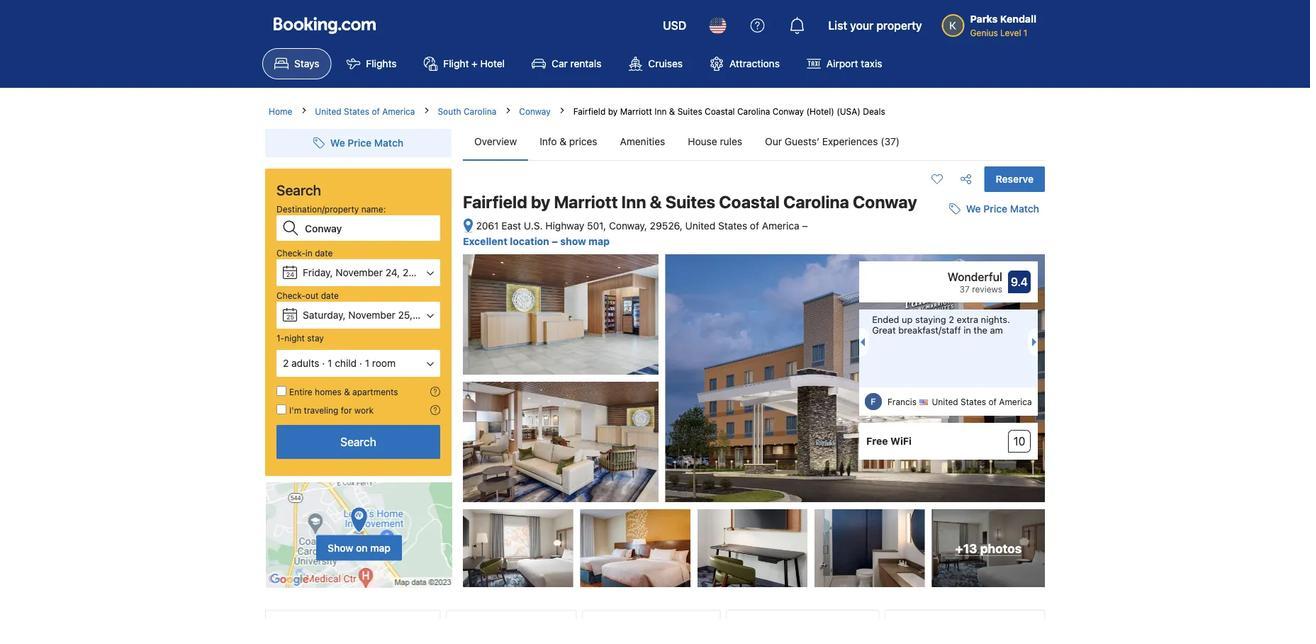 Task type: locate. For each thing, give the bounding box(es) containing it.
0 horizontal spatial ·
[[322, 358, 325, 369]]

date for check-in date
[[315, 248, 333, 258]]

search down work
[[341, 436, 376, 449]]

0 vertical spatial date
[[315, 248, 333, 258]]

1 · from the left
[[322, 358, 325, 369]]

united
[[315, 106, 342, 116], [685, 220, 716, 232], [932, 398, 959, 408]]

–
[[802, 220, 808, 232], [552, 236, 558, 247]]

0 vertical spatial we price match button
[[308, 130, 409, 156]]

coastal up "house rules"
[[705, 106, 735, 116]]

coastal for fairfield by marriott inn & suites coastal carolina conway
[[719, 192, 780, 212]]

united right home link
[[315, 106, 342, 116]]

1 vertical spatial price
[[984, 203, 1008, 215]]

united states of america up scored 10 element
[[932, 398, 1032, 408]]

1 vertical spatial check-
[[277, 291, 306, 301]]

suites up the house
[[678, 106, 703, 116]]

search up destination/property at the top
[[277, 182, 321, 198]]

america inside 2061 east u.s. highway 501, conway, 29526, united states of america – excellent location – show map
[[762, 220, 800, 232]]

1 vertical spatial date
[[321, 291, 339, 301]]

1 horizontal spatial of
[[750, 220, 759, 232]]

0 horizontal spatial america
[[382, 106, 415, 116]]

price down united states of america 'link'
[[348, 137, 372, 149]]

of inside 2061 east u.s. highway 501, conway, 29526, united states of america – excellent location – show map
[[750, 220, 759, 232]]

on
[[356, 543, 368, 554]]

1 vertical spatial america
[[762, 220, 800, 232]]

map down 501,
[[589, 236, 610, 247]]

check- up 24
[[277, 248, 306, 258]]

2 vertical spatial america
[[999, 398, 1032, 408]]

suites up 29526,
[[666, 192, 716, 212]]

1 vertical spatial –
[[552, 236, 558, 247]]

1 horizontal spatial ·
[[359, 358, 362, 369]]

carolina down "guests'"
[[784, 192, 850, 212]]

2 vertical spatial united
[[932, 398, 959, 408]]

2
[[949, 314, 955, 325], [283, 358, 289, 369]]

2023 for saturday, november 25, 2023
[[415, 310, 439, 321]]

breakfast/staff
[[899, 325, 961, 336]]

list
[[829, 19, 848, 32]]

conway up info
[[519, 106, 551, 116]]

2 check- from the top
[[277, 291, 306, 301]]

carolina right the south
[[464, 106, 497, 116]]

1 horizontal spatial we price match button
[[944, 197, 1045, 222]]

1 horizontal spatial inn
[[655, 106, 667, 116]]

conway down (37)
[[853, 192, 917, 212]]

1 vertical spatial by
[[531, 192, 551, 212]]

property
[[877, 19, 922, 32]]

1 horizontal spatial marriott
[[620, 106, 652, 116]]

marriott
[[620, 106, 652, 116], [554, 192, 618, 212]]

scored 9.4 element
[[1008, 271, 1031, 294]]

match down united states of america 'link'
[[374, 137, 404, 149]]

· right adults
[[322, 358, 325, 369]]

carolina up our
[[738, 106, 770, 116]]

united right francis
[[932, 398, 959, 408]]

fairfield up 2061
[[463, 192, 527, 212]]

0 vertical spatial united
[[315, 106, 342, 116]]

in down 'extra'
[[964, 325, 971, 336]]

america inside 'link'
[[382, 106, 415, 116]]

of inside 'link'
[[372, 106, 380, 116]]

info & prices link
[[528, 123, 609, 160]]

0 vertical spatial america
[[382, 106, 415, 116]]

your account menu parks kendall genius level 1 element
[[942, 6, 1042, 39]]

room
[[372, 358, 396, 369]]

fairfield up prices
[[574, 106, 606, 116]]

check- down 24
[[277, 291, 306, 301]]

united inside united states of america 'link'
[[315, 106, 342, 116]]

0 vertical spatial of
[[372, 106, 380, 116]]

overview
[[474, 136, 517, 148]]

2 horizontal spatial of
[[989, 398, 997, 408]]

1 horizontal spatial fairfield
[[574, 106, 606, 116]]

i'm
[[289, 406, 302, 416]]

0 horizontal spatial in
[[306, 248, 313, 258]]

2023 for friday, november 24, 2023
[[403, 267, 427, 279]]

1 horizontal spatial we price match
[[966, 203, 1040, 215]]

parks
[[971, 13, 998, 25]]

if you select this option, we'll show you popular business travel features like breakfast, wifi and free parking. image
[[430, 406, 440, 416]]

2 horizontal spatial 1
[[1024, 28, 1028, 38]]

info & prices
[[540, 136, 597, 148]]

show
[[328, 543, 353, 554]]

we up the wonderful
[[966, 203, 981, 215]]

we price match for we price match dropdown button within search section
[[330, 137, 404, 149]]

0 vertical spatial we
[[330, 137, 345, 149]]

marriott for fairfield by marriott inn & suites coastal carolina conway (hotel) (usa) deals
[[620, 106, 652, 116]]

conway left (hotel) on the right top
[[773, 106, 804, 116]]

1-
[[277, 333, 285, 343]]

united states of america down flights link in the left top of the page
[[315, 106, 415, 116]]

0 vertical spatial check-
[[277, 248, 306, 258]]

1 left room
[[365, 358, 370, 369]]

check- for out
[[277, 291, 306, 301]]

24
[[286, 271, 294, 278]]

2023 right 25, at the left of page
[[415, 310, 439, 321]]

search button
[[277, 425, 440, 460]]

0 horizontal spatial states
[[344, 106, 369, 116]]

0 vertical spatial november
[[336, 267, 383, 279]]

out
[[306, 291, 319, 301]]

we price match down reserve button
[[966, 203, 1040, 215]]

1 horizontal spatial in
[[964, 325, 971, 336]]

1 horizontal spatial match
[[1010, 203, 1040, 215]]

conway,
[[609, 220, 647, 232]]

free
[[867, 436, 888, 448]]

2023 right 24,
[[403, 267, 427, 279]]

0 horizontal spatial price
[[348, 137, 372, 149]]

1 vertical spatial 2023
[[415, 310, 439, 321]]

1 left child
[[328, 358, 332, 369]]

inn up "amenities"
[[655, 106, 667, 116]]

2 adults · 1 child · 1 room button
[[277, 350, 440, 377]]

1 vertical spatial search
[[341, 436, 376, 449]]

match
[[374, 137, 404, 149], [1010, 203, 1040, 215]]

price down reserve button
[[984, 203, 1008, 215]]

+13
[[956, 542, 978, 556]]

1 horizontal spatial carolina
[[738, 106, 770, 116]]

1 vertical spatial united states of america
[[932, 398, 1032, 408]]

2 horizontal spatial carolina
[[784, 192, 850, 212]]

0 vertical spatial map
[[589, 236, 610, 247]]

info
[[540, 136, 557, 148]]

by up u.s.
[[531, 192, 551, 212]]

2023
[[403, 267, 427, 279], [415, 310, 439, 321]]

destination/property name:
[[277, 204, 386, 214]]

0 vertical spatial –
[[802, 220, 808, 232]]

traveling
[[304, 406, 339, 416]]

reserve
[[996, 173, 1034, 185]]

1 vertical spatial in
[[964, 325, 971, 336]]

airport
[[827, 58, 858, 69]]

0 vertical spatial in
[[306, 248, 313, 258]]

0 horizontal spatial by
[[531, 192, 551, 212]]

& up amenities link
[[669, 106, 675, 116]]

united states of america
[[315, 106, 415, 116], [932, 398, 1032, 408]]

coastal
[[705, 106, 735, 116], [719, 192, 780, 212]]

child
[[335, 358, 357, 369]]

we price match button
[[308, 130, 409, 156], [944, 197, 1045, 222]]

0 vertical spatial match
[[374, 137, 404, 149]]

& up for
[[344, 387, 350, 397]]

0 horizontal spatial marriott
[[554, 192, 618, 212]]

2 adults · 1 child · 1 room
[[283, 358, 396, 369]]

1 horizontal spatial search
[[341, 436, 376, 449]]

marriott up 501,
[[554, 192, 618, 212]]

0 vertical spatial 2023
[[403, 267, 427, 279]]

0 horizontal spatial 1
[[328, 358, 332, 369]]

taxis
[[861, 58, 883, 69]]

inn up 'conway,'
[[622, 192, 646, 212]]

1
[[1024, 28, 1028, 38], [328, 358, 332, 369], [365, 358, 370, 369]]

overview link
[[463, 123, 528, 160]]

carolina for fairfield by marriott inn & suites coastal carolina conway (hotel) (usa) deals
[[738, 106, 770, 116]]

attractions link
[[698, 48, 792, 79]]

1 vertical spatial suites
[[666, 192, 716, 212]]

2 vertical spatial states
[[961, 398, 987, 408]]

2 horizontal spatial states
[[961, 398, 987, 408]]

0 vertical spatial marriott
[[620, 106, 652, 116]]

0 vertical spatial we price match
[[330, 137, 404, 149]]

1 horizontal spatial states
[[718, 220, 748, 232]]

carolina
[[464, 106, 497, 116], [738, 106, 770, 116], [784, 192, 850, 212]]

2061 east u.s. highway 501, conway, 29526, united states of america – excellent location – show map
[[463, 220, 808, 247]]

0 horizontal spatial inn
[[622, 192, 646, 212]]

1 vertical spatial of
[[750, 220, 759, 232]]

0 horizontal spatial united states of america
[[315, 106, 415, 116]]

0 vertical spatial suites
[[678, 106, 703, 116]]

0 horizontal spatial we
[[330, 137, 345, 149]]

0 vertical spatial by
[[608, 106, 618, 116]]

u.s.
[[524, 220, 543, 232]]

attractions
[[730, 58, 780, 69]]

1 horizontal spatial price
[[984, 203, 1008, 215]]

0 vertical spatial states
[[344, 106, 369, 116]]

10
[[1014, 435, 1026, 449]]

states
[[344, 106, 369, 116], [718, 220, 748, 232], [961, 398, 987, 408]]

0 vertical spatial inn
[[655, 106, 667, 116]]

united down fairfield by marriott inn & suites coastal carolina conway
[[685, 220, 716, 232]]

list your property link
[[820, 9, 931, 43]]

america
[[382, 106, 415, 116], [762, 220, 800, 232], [999, 398, 1032, 408]]

0 horizontal spatial we price match button
[[308, 130, 409, 156]]

0 horizontal spatial carolina
[[464, 106, 497, 116]]

1 horizontal spatial map
[[589, 236, 610, 247]]

check-
[[277, 248, 306, 258], [277, 291, 306, 301]]

francis
[[888, 398, 917, 408]]

match down reserve button
[[1010, 203, 1040, 215]]

map
[[589, 236, 610, 247], [370, 543, 391, 554]]

0 horizontal spatial map
[[370, 543, 391, 554]]

in up friday,
[[306, 248, 313, 258]]

of
[[372, 106, 380, 116], [750, 220, 759, 232], [989, 398, 997, 408]]

map inside search section
[[370, 543, 391, 554]]

0 vertical spatial 2
[[949, 314, 955, 325]]

carolina for fairfield by marriott inn & suites coastal carolina conway
[[784, 192, 850, 212]]

wonderful
[[948, 271, 1003, 284]]

2 horizontal spatial united
[[932, 398, 959, 408]]

1 vertical spatial fairfield
[[463, 192, 527, 212]]

1 horizontal spatial by
[[608, 106, 618, 116]]

booking.com image
[[274, 17, 376, 34]]

free wifi
[[867, 436, 912, 448]]

we price match button down united states of america 'link'
[[308, 130, 409, 156]]

we price match button down reserve button
[[944, 197, 1045, 222]]

date right out
[[321, 291, 339, 301]]

1 vertical spatial match
[[1010, 203, 1040, 215]]

usd button
[[655, 9, 695, 43]]

marriott up "amenities"
[[620, 106, 652, 116]]

1 check- from the top
[[277, 248, 306, 258]]

0 vertical spatial search
[[277, 182, 321, 198]]

1 vertical spatial marriott
[[554, 192, 618, 212]]

up
[[902, 314, 913, 325]]

we
[[330, 137, 345, 149], [966, 203, 981, 215]]

0 vertical spatial united states of america
[[315, 106, 415, 116]]

· right child
[[359, 358, 362, 369]]

cruises link
[[617, 48, 695, 79]]

0 horizontal spatial we price match
[[330, 137, 404, 149]]

fairfield by marriott inn & suites coastal carolina conway (hotel) (usa) deals link
[[574, 106, 886, 116]]

ended up staying 2 extra nights. great breakfast/staff in the am
[[872, 314, 1010, 336]]

2 left 'extra'
[[949, 314, 955, 325]]

1 horizontal spatial 2
[[949, 314, 955, 325]]

1 vertical spatial united
[[685, 220, 716, 232]]

+13 photos
[[956, 542, 1022, 556]]

0 horizontal spatial fairfield
[[463, 192, 527, 212]]

south
[[438, 106, 461, 116]]

0 vertical spatial fairfield
[[574, 106, 606, 116]]

airport taxis link
[[795, 48, 895, 79]]

car rentals link
[[520, 48, 614, 79]]

flight + hotel
[[444, 58, 505, 69]]

1 vertical spatial 2
[[283, 358, 289, 369]]

24,
[[386, 267, 400, 279]]

1 vertical spatial coastal
[[719, 192, 780, 212]]

november left 24,
[[336, 267, 383, 279]]

1 vertical spatial map
[[370, 543, 391, 554]]

1 vertical spatial november
[[348, 310, 396, 321]]

2 left adults
[[283, 358, 289, 369]]

we'll show you stays where you can have the entire place to yourself image
[[430, 387, 440, 397]]

& inside search section
[[344, 387, 350, 397]]

i'm traveling for work
[[289, 406, 374, 416]]

coastal down rules
[[719, 192, 780, 212]]

location
[[510, 236, 549, 247]]

0 horizontal spatial united
[[315, 106, 342, 116]]

1 horizontal spatial 1
[[365, 358, 370, 369]]

show on map
[[328, 543, 391, 554]]

2 · from the left
[[359, 358, 362, 369]]

fairfield by marriott inn & suites coastal carolina conway
[[463, 192, 917, 212]]

1 horizontal spatial conway
[[773, 106, 804, 116]]

cruises
[[648, 58, 683, 69]]

0 horizontal spatial match
[[374, 137, 404, 149]]

1 right level
[[1024, 28, 1028, 38]]

we price match for bottom we price match dropdown button
[[966, 203, 1040, 215]]

united inside 2061 east u.s. highway 501, conway, 29526, united states of america – excellent location – show map
[[685, 220, 716, 232]]

by up amenities link
[[608, 106, 618, 116]]

we price match inside search section
[[330, 137, 404, 149]]

states inside 'link'
[[344, 106, 369, 116]]

we down united states of america 'link'
[[330, 137, 345, 149]]

2 horizontal spatial conway
[[853, 192, 917, 212]]

map right on
[[370, 543, 391, 554]]

date up friday,
[[315, 248, 333, 258]]

1 vertical spatial inn
[[622, 192, 646, 212]]

we price match down united states of america 'link'
[[330, 137, 404, 149]]

south carolina
[[438, 106, 497, 116]]

1 vertical spatial states
[[718, 220, 748, 232]]

saturday,
[[303, 310, 346, 321]]

0 vertical spatial price
[[348, 137, 372, 149]]

(hotel)
[[807, 106, 835, 116]]

states inside 2061 east u.s. highway 501, conway, 29526, united states of america – excellent location – show map
[[718, 220, 748, 232]]

november left 25, at the left of page
[[348, 310, 396, 321]]

1 horizontal spatial united
[[685, 220, 716, 232]]



Task type: describe. For each thing, give the bounding box(es) containing it.
fairfield by marriott inn & suites coastal carolina conway (hotel) (usa) deals
[[574, 106, 886, 116]]

suites for fairfield by marriott inn & suites coastal carolina conway (hotel) (usa) deals
[[678, 106, 703, 116]]

am
[[990, 325, 1003, 336]]

previous image
[[857, 338, 865, 347]]

work
[[354, 406, 374, 416]]

+
[[472, 58, 478, 69]]

2 inside button
[[283, 358, 289, 369]]

the
[[974, 325, 988, 336]]

experiences
[[822, 136, 878, 148]]

for
[[341, 406, 352, 416]]

scored 10 element
[[1008, 431, 1031, 453]]

stays link
[[262, 48, 331, 79]]

homes
[[315, 387, 342, 397]]

south carolina link
[[438, 105, 497, 118]]

in inside ended up staying 2 extra nights. great breakfast/staff in the am
[[964, 325, 971, 336]]

excellent
[[463, 236, 508, 247]]

0 horizontal spatial search
[[277, 182, 321, 198]]

1 vertical spatial we price match button
[[944, 197, 1045, 222]]

1-night stay
[[277, 333, 324, 343]]

usd
[[663, 19, 687, 32]]

check- for in
[[277, 248, 306, 258]]

search section
[[260, 118, 457, 589]]

conway for fairfield by marriott inn & suites coastal carolina conway (hotel) (usa) deals
[[773, 106, 804, 116]]

2 inside ended up staying 2 extra nights. great breakfast/staff in the am
[[949, 314, 955, 325]]

date for check-out date
[[321, 291, 339, 301]]

1 horizontal spatial –
[[802, 220, 808, 232]]

kendall
[[1001, 13, 1037, 25]]

conway link
[[519, 105, 551, 118]]

rules
[[720, 136, 743, 148]]

prices
[[569, 136, 597, 148]]

deals
[[863, 106, 886, 116]]

destination/property
[[277, 204, 359, 214]]

great
[[872, 325, 896, 336]]

(usa)
[[837, 106, 861, 116]]

1 horizontal spatial united states of america
[[932, 398, 1032, 408]]

1 inside parks kendall genius level 1
[[1024, 28, 1028, 38]]

& up 29526,
[[650, 192, 662, 212]]

amenities
[[620, 136, 665, 148]]

1 vertical spatial we
[[966, 203, 981, 215]]

fairfield for fairfield by marriott inn & suites coastal carolina conway
[[463, 192, 527, 212]]

house rules
[[688, 136, 743, 148]]

entire
[[289, 387, 313, 397]]

wonderful 37 reviews
[[948, 271, 1003, 294]]

price inside search section
[[348, 137, 372, 149]]

inn for fairfield by marriott inn & suites coastal carolina conway (hotel) (usa) deals
[[655, 106, 667, 116]]

(37)
[[881, 136, 900, 148]]

name:
[[361, 204, 386, 214]]

excellent location – show map button
[[463, 236, 610, 247]]

staying
[[916, 314, 947, 325]]

rated wonderful element
[[867, 269, 1003, 286]]

Where are you going? field
[[299, 216, 440, 241]]

we price match button inside search section
[[308, 130, 409, 156]]

airport taxis
[[827, 58, 883, 69]]

& right info
[[560, 136, 567, 148]]

fairfield for fairfield by marriott inn & suites coastal carolina conway (hotel) (usa) deals
[[574, 106, 606, 116]]

0 horizontal spatial conway
[[519, 106, 551, 116]]

click to open map view image
[[463, 218, 474, 235]]

inn for fairfield by marriott inn & suites coastal carolina conway
[[622, 192, 646, 212]]

37
[[960, 284, 970, 294]]

flights
[[366, 58, 397, 69]]

by for fairfield by marriott inn & suites coastal carolina conway (hotel) (usa) deals
[[608, 106, 618, 116]]

flight
[[444, 58, 469, 69]]

wifi
[[891, 436, 912, 448]]

our
[[765, 136, 782, 148]]

coastal for fairfield by marriott inn & suites coastal carolina conway (hotel) (usa) deals
[[705, 106, 735, 116]]

stays
[[294, 58, 319, 69]]

by for fairfield by marriott inn & suites coastal carolina conway
[[531, 192, 551, 212]]

genius
[[971, 28, 998, 38]]

if you select this option, we'll show you popular business travel features like breakfast, wifi and free parking. image
[[430, 406, 440, 416]]

ended
[[872, 314, 900, 325]]

2 horizontal spatial america
[[999, 398, 1032, 408]]

our guests' experiences (37)
[[765, 136, 900, 148]]

hotel
[[481, 58, 505, 69]]

parks kendall genius level 1
[[971, 13, 1037, 38]]

november for friday,
[[336, 267, 383, 279]]

we'll show you stays where you can have the entire place to yourself image
[[430, 387, 440, 397]]

entire homes & apartments
[[289, 387, 398, 397]]

our guests' experiences (37) link
[[754, 123, 911, 160]]

show
[[560, 236, 586, 247]]

friday,
[[303, 267, 333, 279]]

reserve button
[[985, 167, 1045, 192]]

level
[[1001, 28, 1022, 38]]

conway for fairfield by marriott inn & suites coastal carolina conway
[[853, 192, 917, 212]]

east
[[502, 220, 521, 232]]

+13 photos link
[[932, 510, 1045, 588]]

list your property
[[829, 19, 922, 32]]

check-out date
[[277, 291, 339, 301]]

25,
[[398, 310, 413, 321]]

next image
[[1033, 338, 1041, 347]]

2061
[[476, 220, 499, 232]]

stay
[[307, 333, 324, 343]]

in inside search section
[[306, 248, 313, 258]]

0 horizontal spatial –
[[552, 236, 558, 247]]

2 vertical spatial of
[[989, 398, 997, 408]]

amenities link
[[609, 123, 677, 160]]

we inside search section
[[330, 137, 345, 149]]

map inside 2061 east u.s. highway 501, conway, 29526, united states of america – excellent location – show map
[[589, 236, 610, 247]]

car
[[552, 58, 568, 69]]

marriott for fairfield by marriott inn & suites coastal carolina conway
[[554, 192, 618, 212]]

suites for fairfield by marriott inn & suites coastal carolina conway
[[666, 192, 716, 212]]

reviews
[[972, 284, 1003, 294]]

search inside 'button'
[[341, 436, 376, 449]]

united states of america link
[[315, 105, 415, 118]]

guests'
[[785, 136, 820, 148]]

extra
[[957, 314, 979, 325]]

match inside search section
[[374, 137, 404, 149]]

rentals
[[571, 58, 602, 69]]

photos
[[981, 542, 1022, 556]]

night
[[285, 333, 305, 343]]

house
[[688, 136, 717, 148]]

501,
[[587, 220, 606, 232]]

adults
[[292, 358, 319, 369]]

november for saturday,
[[348, 310, 396, 321]]



Task type: vqa. For each thing, say whether or not it's contained in the screenshot.
neptune ghosts: ghosts of the coast by us ghost adventures IMAGE
no



